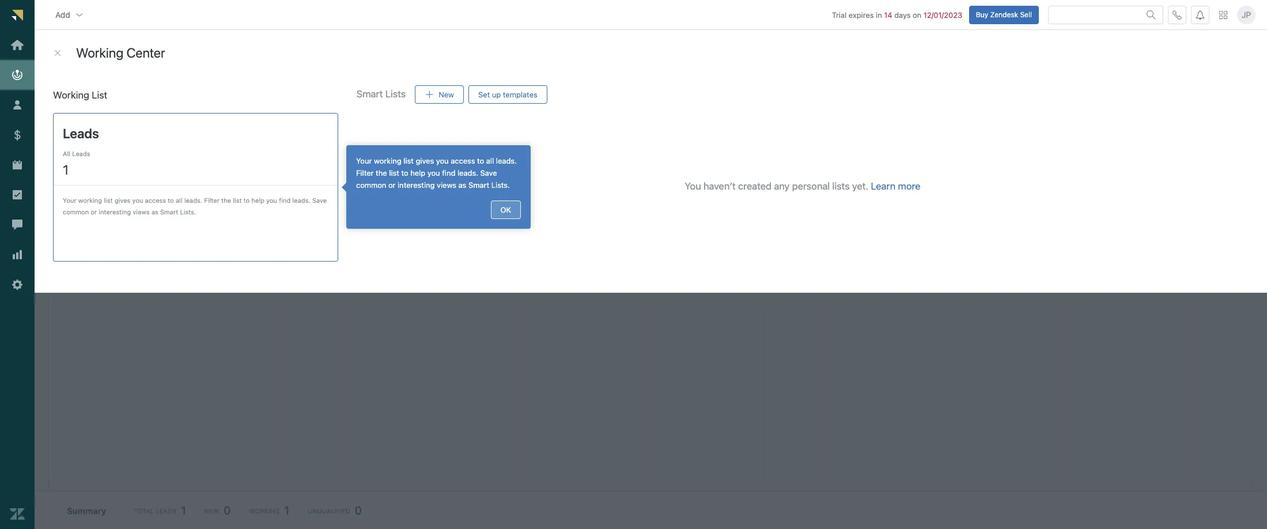 Task type: locate. For each thing, give the bounding box(es) containing it.
0 vertical spatial or
[[388, 180, 396, 190]]

0 for unqualified 0
[[355, 504, 362, 517]]

prospect
[[384, 99, 415, 108]]

find
[[72, 87, 88, 96]]

0 vertical spatial access
[[179, 99, 203, 108]]

more
[[214, 99, 232, 108], [898, 181, 921, 192]]

1 horizontal spatial find
[[442, 168, 456, 178]]

lists. up ok
[[491, 180, 510, 190]]

calls image
[[1173, 10, 1182, 19]]

1 0 from the left
[[224, 504, 231, 517]]

new button
[[415, 85, 464, 104]]

leads inside the total leads 1
[[156, 507, 176, 514]]

views
[[437, 180, 456, 190], [133, 208, 150, 215]]

personal
[[792, 181, 830, 192]]

0 horizontal spatial working
[[78, 196, 102, 204]]

1 vertical spatial all
[[176, 196, 183, 204]]

0 vertical spatial new
[[439, 90, 454, 99]]

or
[[388, 180, 396, 190], [91, 208, 97, 215]]

0 right unqualified
[[355, 504, 362, 517]]

you
[[436, 156, 449, 165], [428, 168, 440, 178], [132, 196, 143, 204], [266, 196, 277, 204]]

0 vertical spatial more
[[214, 99, 232, 108]]

jp
[[1242, 10, 1251, 20]]

0 horizontal spatial access
[[145, 196, 166, 204]]

trial
[[832, 10, 847, 19]]

new inside button
[[439, 90, 454, 99]]

lists left yet.
[[833, 181, 850, 192]]

1 vertical spatial new
[[204, 507, 219, 514]]

1 horizontal spatial filter
[[356, 168, 374, 178]]

new for new 0
[[204, 507, 219, 514]]

2 horizontal spatial access
[[451, 156, 475, 165]]

started
[[87, 114, 112, 123]]

leads inside the all leads 1
[[72, 150, 90, 157]]

1 vertical spatial your working list gives you access to all leads. filter the list to help you find leads. save common or interesting views as smart lists.
[[63, 196, 327, 215]]

buy
[[976, 10, 988, 19]]

working up new
[[76, 45, 123, 61]]

1 horizontal spatial save
[[480, 168, 497, 178]]

0 vertical spatial gives
[[416, 156, 434, 165]]

lists
[[146, 99, 160, 108], [833, 181, 850, 192]]

1 vertical spatial jennifer
[[128, 216, 157, 226]]

ceo,
[[77, 216, 94, 226]]

1 vertical spatial the
[[221, 196, 231, 204]]

list
[[105, 38, 118, 46], [92, 89, 107, 101]]

save
[[480, 168, 497, 178], [312, 196, 327, 204]]

million
[[263, 99, 285, 108], [359, 99, 382, 108]]

2 horizontal spatial 1
[[284, 504, 289, 517]]

filter
[[356, 168, 374, 178], [204, 196, 220, 204]]

clean
[[96, 216, 116, 226]]

working for working center
[[76, 45, 123, 61]]

0 vertical spatial working
[[374, 156, 401, 165]]

1 horizontal spatial interesting
[[398, 180, 435, 190]]

working up the get
[[53, 89, 89, 101]]

working list leads
[[73, 38, 118, 61]]

get
[[72, 114, 85, 123]]

total leads 1
[[134, 504, 186, 517]]

1 horizontal spatial as
[[458, 180, 466, 190]]

center
[[126, 45, 165, 61]]

more left than
[[214, 99, 232, 108]]

anniston
[[111, 203, 146, 214]]

million right 395
[[359, 99, 382, 108]]

0 vertical spatial list
[[105, 38, 118, 46]]

0 vertical spatial views
[[437, 180, 456, 190]]

days
[[895, 10, 911, 19]]

1 million from the left
[[263, 99, 285, 108]]

sell
[[1020, 10, 1032, 19]]

0 vertical spatial common
[[356, 180, 386, 190]]

unqualified
[[308, 507, 350, 514]]

leads right cancel image
[[73, 45, 107, 61]]

million right 20
[[263, 99, 285, 108]]

12/01/2023
[[924, 10, 962, 19]]

access inside find new leads create targeted lead lists with access to more than 20 million businesses and 395 million prospect records.
[[179, 99, 203, 108]]

1 vertical spatial your
[[63, 196, 76, 204]]

leads right total
[[156, 507, 176, 514]]

common
[[356, 180, 386, 190], [63, 208, 89, 215]]

as
[[458, 180, 466, 190], [151, 208, 158, 215]]

1 vertical spatial filter
[[204, 196, 220, 204]]

unqualified 0
[[308, 504, 362, 517]]

jennifer
[[77, 203, 109, 214], [128, 216, 157, 226]]

ok
[[501, 205, 511, 214]]

all
[[486, 156, 494, 165], [176, 196, 183, 204]]

jennifer up ceo,
[[77, 203, 109, 214]]

0 horizontal spatial find
[[279, 196, 291, 204]]

1 left unqualified
[[284, 504, 289, 517]]

1 vertical spatial as
[[151, 208, 158, 215]]

you haven't created any personal lists yet. learn more
[[685, 181, 921, 192]]

0 horizontal spatial gives
[[115, 196, 130, 204]]

lead
[[129, 99, 144, 108]]

1 vertical spatial list
[[92, 89, 107, 101]]

working inside the 'working list leads'
[[73, 38, 103, 46]]

working for working 1
[[249, 507, 280, 514]]

leads right all
[[72, 150, 90, 157]]

1 vertical spatial views
[[133, 208, 150, 215]]

0 horizontal spatial help
[[252, 196, 265, 204]]

the
[[376, 168, 387, 178], [221, 196, 231, 204]]

lists
[[385, 88, 406, 100]]

lists. down type to filter by lead name field
[[180, 208, 196, 215]]

all leads 1
[[63, 150, 90, 177]]

0 horizontal spatial new
[[204, 507, 219, 514]]

zendesk
[[990, 10, 1018, 19]]

leads
[[73, 45, 107, 61], [63, 125, 99, 141], [72, 150, 90, 157], [156, 507, 176, 514]]

1 horizontal spatial million
[[359, 99, 382, 108]]

1 horizontal spatial new
[[439, 90, 454, 99]]

0 horizontal spatial jennifer
[[77, 203, 109, 214]]

lists.
[[491, 180, 510, 190], [180, 208, 196, 215]]

1 vertical spatial common
[[63, 208, 89, 215]]

new right "add" "icon"
[[439, 90, 454, 99]]

more inside find new leads create targeted lead lists with access to more than 20 million businesses and 395 million prospect records.
[[214, 99, 232, 108]]

1 vertical spatial smart
[[469, 180, 489, 190]]

interesting
[[398, 180, 435, 190], [99, 208, 131, 215]]

0 horizontal spatial filter
[[204, 196, 220, 204]]

1 inside the all leads 1
[[63, 162, 69, 177]]

395
[[343, 99, 357, 108]]

new
[[439, 90, 454, 99], [204, 507, 219, 514]]

1 vertical spatial more
[[898, 181, 921, 192]]

0 horizontal spatial more
[[214, 99, 232, 108]]

1 horizontal spatial 1
[[181, 504, 186, 517]]

0 vertical spatial filter
[[356, 168, 374, 178]]

by
[[118, 216, 126, 226]]

lists left with
[[146, 99, 160, 108]]

working
[[73, 38, 103, 46], [76, 45, 123, 61], [53, 89, 89, 101], [249, 507, 280, 514]]

1 horizontal spatial common
[[356, 180, 386, 190]]

1 vertical spatial lists
[[833, 181, 850, 192]]

0 horizontal spatial 0
[[224, 504, 231, 517]]

than
[[234, 99, 249, 108]]

with
[[162, 99, 176, 108]]

jennifer down anniston
[[128, 216, 157, 226]]

new right the total leads 1
[[204, 507, 219, 514]]

haven't
[[704, 181, 736, 192]]

list
[[404, 156, 414, 165], [389, 168, 399, 178], [104, 196, 113, 204], [233, 196, 242, 204]]

0 vertical spatial lists.
[[491, 180, 510, 190]]

any
[[774, 181, 790, 192]]

1 down all
[[63, 162, 69, 177]]

1 horizontal spatial working
[[374, 156, 401, 165]]

1 horizontal spatial or
[[388, 180, 396, 190]]

your
[[356, 156, 372, 165], [63, 196, 76, 204]]

new 0
[[204, 504, 231, 517]]

1 horizontal spatial your working list gives you access to all leads. filter the list to help you find leads. save common or interesting views as smart lists.
[[356, 156, 517, 190]]

leads.
[[496, 156, 517, 165], [458, 168, 478, 178], [184, 196, 202, 204], [292, 196, 311, 204]]

0 horizontal spatial interesting
[[99, 208, 131, 215]]

0 horizontal spatial 1
[[63, 162, 69, 177]]

new
[[90, 87, 105, 96]]

add
[[55, 10, 70, 19]]

working right new 0
[[249, 507, 280, 514]]

1
[[63, 162, 69, 177], [181, 504, 186, 517], [284, 504, 289, 517]]

1 horizontal spatial smart
[[357, 88, 383, 100]]

smart
[[357, 88, 383, 100], [469, 180, 489, 190], [160, 208, 178, 215]]

all down type to filter by lead name field
[[176, 196, 183, 204]]

bell image
[[1196, 10, 1205, 19]]

2 horizontal spatial smart
[[469, 180, 489, 190]]

1 horizontal spatial your
[[356, 156, 372, 165]]

0 vertical spatial smart
[[357, 88, 383, 100]]

1 horizontal spatial access
[[179, 99, 203, 108]]

0 vertical spatial your working list gives you access to all leads. filter the list to help you find leads. save common or interesting views as smart lists.
[[356, 156, 517, 190]]

0 horizontal spatial or
[[91, 208, 97, 215]]

0 vertical spatial your
[[356, 156, 372, 165]]

access
[[179, 99, 203, 108], [451, 156, 475, 165], [145, 196, 166, 204]]

1 horizontal spatial help
[[410, 168, 425, 178]]

1 horizontal spatial 0
[[355, 504, 362, 517]]

working
[[374, 156, 401, 165], [78, 196, 102, 204]]

find
[[442, 168, 456, 178], [279, 196, 291, 204]]

0
[[224, 504, 231, 517], [355, 504, 362, 517]]

list inside the 'working list leads'
[[105, 38, 118, 46]]

2 0 from the left
[[355, 504, 362, 517]]

all up ok button
[[486, 156, 494, 165]]

0 vertical spatial help
[[410, 168, 425, 178]]

all
[[63, 150, 70, 157]]

leads image
[[58, 210, 67, 219]]

gives
[[416, 156, 434, 165], [115, 196, 130, 204]]

templates
[[503, 90, 538, 99]]

0 vertical spatial all
[[486, 156, 494, 165]]

to
[[205, 99, 212, 108], [477, 156, 484, 165], [401, 168, 408, 178], [168, 196, 174, 204], [244, 196, 250, 204]]

records.
[[417, 99, 446, 108]]

help
[[410, 168, 425, 178], [252, 196, 265, 204]]

0 horizontal spatial smart
[[160, 208, 178, 215]]

new inside new 0
[[204, 507, 219, 514]]

expires
[[849, 10, 874, 19]]

working center
[[76, 45, 165, 61]]

1 horizontal spatial all
[[486, 156, 494, 165]]

0 horizontal spatial million
[[263, 99, 285, 108]]

1 vertical spatial help
[[252, 196, 265, 204]]

1 left new 0
[[181, 504, 186, 517]]

0 left 'working 1' at the bottom of the page
[[224, 504, 231, 517]]

1 vertical spatial or
[[91, 208, 97, 215]]

1 vertical spatial save
[[312, 196, 327, 204]]

buy zendesk sell button
[[969, 6, 1039, 24]]

0 vertical spatial the
[[376, 168, 387, 178]]

1 horizontal spatial lists
[[833, 181, 850, 192]]

chevron down image
[[75, 10, 84, 19]]

your working list gives you access to all leads. filter the list to help you find leads. save common or interesting views as smart lists.
[[356, 156, 517, 190], [63, 196, 327, 215]]

0 horizontal spatial lists
[[146, 99, 160, 108]]

working down 'chevron down' image
[[73, 38, 103, 46]]

0 horizontal spatial lists.
[[180, 208, 196, 215]]

working for working list leads
[[73, 38, 103, 46]]

1 vertical spatial gives
[[115, 196, 130, 204]]

more right learn
[[898, 181, 921, 192]]

0 vertical spatial lists
[[146, 99, 160, 108]]

working inside 'working 1'
[[249, 507, 280, 514]]



Task type: vqa. For each thing, say whether or not it's contained in the screenshot.
JENNIFER ANNISTON link on the left top of page
yes



Task type: describe. For each thing, give the bounding box(es) containing it.
leads
[[107, 87, 126, 96]]

jennifer anniston ceo, clean by jennifer
[[77, 203, 157, 226]]

1 horizontal spatial views
[[437, 180, 456, 190]]

working list
[[53, 89, 107, 101]]

new for new
[[439, 90, 454, 99]]

Type to filter by lead name field
[[86, 170, 210, 187]]

list for working list
[[92, 89, 107, 101]]

set
[[478, 90, 490, 99]]

set up templates button
[[469, 85, 547, 104]]

lists inside find new leads create targeted lead lists with access to more than 20 million businesses and 395 million prospect records.
[[146, 99, 160, 108]]

0 horizontal spatial as
[[151, 208, 158, 215]]

businesses
[[287, 99, 326, 108]]

1 for total leads 1
[[181, 504, 186, 517]]

smart lists
[[357, 88, 406, 100]]

add button
[[46, 3, 93, 26]]

1 horizontal spatial the
[[376, 168, 387, 178]]

0 vertical spatial jennifer
[[77, 203, 109, 214]]

set up templates
[[478, 90, 538, 99]]

find new leads create targeted lead lists with access to more than 20 million businesses and 395 million prospect records.
[[72, 87, 446, 108]]

0 horizontal spatial your
[[63, 196, 76, 204]]

2 vertical spatial smart
[[160, 208, 178, 215]]

add image
[[425, 90, 434, 99]]

14
[[884, 10, 892, 19]]

you
[[685, 181, 701, 192]]

1 vertical spatial working
[[78, 196, 102, 204]]

ok button
[[491, 201, 521, 219]]

summary
[[67, 505, 106, 516]]

and
[[328, 99, 341, 108]]

working for working list
[[53, 89, 89, 101]]

zendesk products image
[[1220, 11, 1228, 19]]

jennifer anniston link
[[77, 203, 146, 214]]

0 vertical spatial find
[[442, 168, 456, 178]]

working 1
[[249, 504, 289, 517]]

info image
[[58, 87, 67, 96]]

0 horizontal spatial your working list gives you access to all leads. filter the list to help you find leads. save common or interesting views as smart lists.
[[63, 196, 327, 215]]

0 horizontal spatial all
[[176, 196, 183, 204]]

2 million from the left
[[359, 99, 382, 108]]

in
[[876, 10, 882, 19]]

1 for all leads 1
[[63, 162, 69, 177]]

0 for new 0
[[224, 504, 231, 517]]

1 horizontal spatial more
[[898, 181, 921, 192]]

learn more link
[[871, 181, 921, 193]]

to inside find new leads create targeted lead lists with access to more than 20 million businesses and 395 million prospect records.
[[205, 99, 212, 108]]

targeted
[[97, 99, 127, 108]]

0 horizontal spatial views
[[133, 208, 150, 215]]

0 horizontal spatial the
[[221, 196, 231, 204]]

create
[[72, 99, 95, 108]]

on
[[913, 10, 922, 19]]

0 vertical spatial save
[[480, 168, 497, 178]]

1 vertical spatial access
[[451, 156, 475, 165]]

0 horizontal spatial common
[[63, 208, 89, 215]]

2 vertical spatial access
[[145, 196, 166, 204]]

up
[[492, 90, 501, 99]]

1 vertical spatial interesting
[[99, 208, 131, 215]]

20
[[251, 99, 261, 108]]

buy zendesk sell
[[976, 10, 1032, 19]]

search image
[[1147, 10, 1156, 19]]

1 vertical spatial find
[[279, 196, 291, 204]]

1 horizontal spatial gives
[[416, 156, 434, 165]]

trial expires in 14 days on 12/01/2023
[[832, 10, 962, 19]]

created
[[738, 181, 772, 192]]

0 vertical spatial as
[[458, 180, 466, 190]]

total
[[134, 507, 154, 514]]

leads inside the 'working list leads'
[[73, 45, 107, 61]]

0 vertical spatial interesting
[[398, 180, 435, 190]]

learn
[[871, 181, 896, 192]]

get started
[[72, 114, 112, 123]]

0 horizontal spatial save
[[312, 196, 327, 204]]

jp button
[[1237, 6, 1256, 24]]

zendesk image
[[10, 507, 25, 522]]

list for working list leads
[[105, 38, 118, 46]]

leads down the get
[[63, 125, 99, 141]]

1 vertical spatial lists.
[[180, 208, 196, 215]]

yet.
[[852, 181, 869, 192]]

1 horizontal spatial lists.
[[491, 180, 510, 190]]

cancel image
[[53, 48, 62, 58]]



